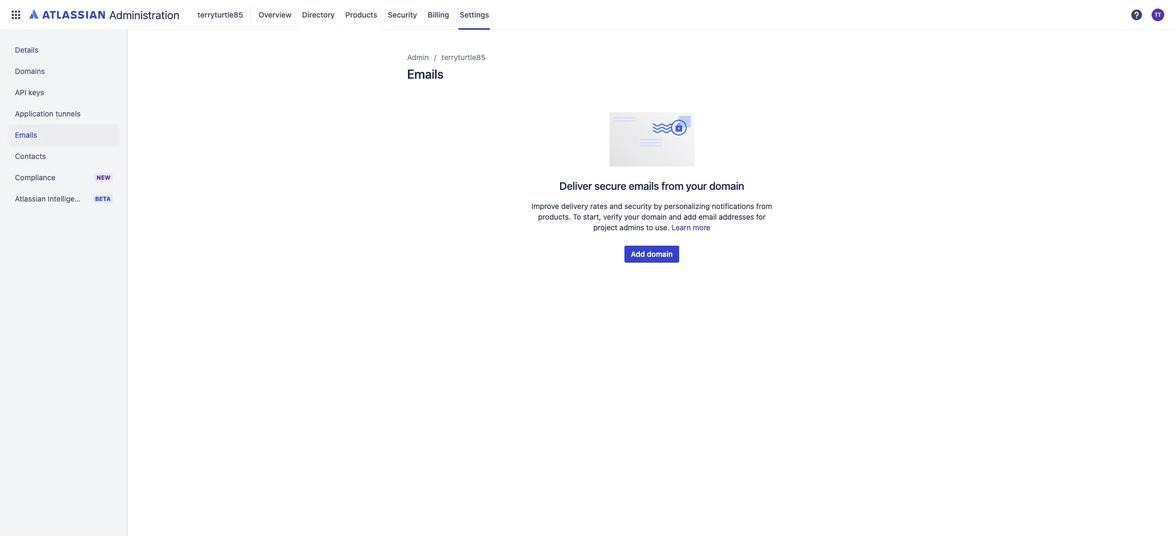 Task type: describe. For each thing, give the bounding box(es) containing it.
security
[[388, 10, 417, 19]]

verify
[[604, 212, 623, 221]]

improve
[[532, 202, 560, 211]]

settings
[[460, 10, 489, 19]]

account image
[[1152, 8, 1165, 21]]

details
[[15, 45, 38, 54]]

deliver secure emails from your domain
[[560, 180, 745, 192]]

security link
[[385, 6, 421, 23]]

directory link
[[299, 6, 338, 23]]

appswitcher icon image
[[10, 8, 22, 21]]

terryturtle85 for terryturtle85 link to the top
[[198, 10, 243, 19]]

start,
[[584, 212, 602, 221]]

domain inside add domain button
[[647, 249, 673, 259]]

0 vertical spatial your
[[686, 180, 707, 192]]

0 vertical spatial domain
[[710, 180, 745, 192]]

keys
[[28, 88, 44, 97]]

for
[[757, 212, 766, 221]]

secure
[[595, 180, 627, 192]]

learn more
[[672, 223, 711, 232]]

emails
[[629, 180, 660, 192]]

from inside improve delivery rates and security by personalizing notifications from products. to start, verify your domain and add email addresses for project admins to use.
[[757, 202, 773, 211]]

to
[[573, 212, 582, 221]]

new
[[97, 174, 111, 181]]

admin link
[[407, 51, 429, 64]]

application tunnels link
[[9, 103, 119, 125]]

improve delivery rates and security by personalizing notifications from products. to start, verify your domain and add email addresses for project admins to use.
[[532, 202, 773, 232]]

api keys link
[[9, 82, 119, 103]]

email
[[699, 212, 717, 221]]

0 horizontal spatial from
[[662, 180, 684, 192]]

addresses
[[719, 212, 755, 221]]

your inside improve delivery rates and security by personalizing notifications from products. to start, verify your domain and add email addresses for project admins to use.
[[625, 212, 640, 221]]

project
[[594, 223, 618, 232]]

more
[[693, 223, 711, 232]]

use.
[[656, 223, 670, 232]]

learn
[[672, 223, 691, 232]]

application
[[15, 109, 53, 118]]

global navigation element
[[6, 0, 1128, 30]]

emails inside emails link
[[15, 130, 37, 139]]

add
[[631, 249, 645, 259]]



Task type: vqa. For each thing, say whether or not it's contained in the screenshot.
Security link
yes



Task type: locate. For each thing, give the bounding box(es) containing it.
billing
[[428, 10, 449, 19]]

from up for
[[757, 202, 773, 211]]

toggle navigation image
[[117, 43, 141, 64]]

notifications
[[712, 202, 755, 211]]

atlassian image
[[29, 7, 105, 20], [29, 7, 105, 20]]

tunnels
[[55, 109, 81, 118]]

add
[[684, 212, 697, 221]]

1 vertical spatial domain
[[642, 212, 667, 221]]

1 horizontal spatial emails
[[407, 67, 444, 81]]

domain
[[710, 180, 745, 192], [642, 212, 667, 221], [647, 249, 673, 259]]

1 horizontal spatial terryturtle85 link
[[442, 51, 486, 64]]

0 vertical spatial terryturtle85
[[198, 10, 243, 19]]

1 vertical spatial emails
[[15, 130, 37, 139]]

domain right "add"
[[647, 249, 673, 259]]

1 horizontal spatial your
[[686, 180, 707, 192]]

admins
[[620, 223, 645, 232]]

2 vertical spatial domain
[[647, 249, 673, 259]]

0 vertical spatial emails
[[407, 67, 444, 81]]

atlassian intelligence
[[15, 194, 87, 203]]

overview
[[259, 10, 292, 19]]

terryturtle85 link
[[195, 6, 246, 23], [442, 51, 486, 64]]

0 vertical spatial and
[[610, 202, 623, 211]]

deliver
[[560, 180, 593, 192]]

1 horizontal spatial terryturtle85
[[442, 53, 486, 62]]

your up personalizing
[[686, 180, 707, 192]]

your up admins
[[625, 212, 640, 221]]

add domain
[[631, 249, 673, 259]]

0 horizontal spatial your
[[625, 212, 640, 221]]

api
[[15, 88, 26, 97]]

0 horizontal spatial and
[[610, 202, 623, 211]]

domains link
[[9, 61, 119, 82]]

1 vertical spatial terryturtle85
[[442, 53, 486, 62]]

personalizing
[[665, 202, 710, 211]]

and up learn
[[669, 212, 682, 221]]

application tunnels
[[15, 109, 81, 118]]

intelligence
[[48, 194, 87, 203]]

from
[[662, 180, 684, 192], [757, 202, 773, 211]]

admin
[[407, 53, 429, 62]]

emails up contacts
[[15, 130, 37, 139]]

emails
[[407, 67, 444, 81], [15, 130, 37, 139]]

api keys
[[15, 88, 44, 97]]

products.
[[538, 212, 571, 221]]

your
[[686, 180, 707, 192], [625, 212, 640, 221]]

and up verify
[[610, 202, 623, 211]]

0 horizontal spatial emails
[[15, 130, 37, 139]]

products
[[346, 10, 377, 19]]

learn more link
[[672, 223, 711, 232]]

domain down 'by' on the right top of the page
[[642, 212, 667, 221]]

terryturtle85 for terryturtle85 link to the right
[[442, 53, 486, 62]]

contacts link
[[9, 146, 119, 167]]

and
[[610, 202, 623, 211], [669, 212, 682, 221]]

0 vertical spatial from
[[662, 180, 684, 192]]

billing link
[[425, 6, 453, 23]]

domain inside improve delivery rates and security by personalizing notifications from products. to start, verify your domain and add email addresses for project admins to use.
[[642, 212, 667, 221]]

overview link
[[256, 6, 295, 23]]

security
[[625, 202, 652, 211]]

compliance
[[15, 173, 55, 182]]

administration banner
[[0, 0, 1177, 30]]

directory
[[302, 10, 335, 19]]

0 horizontal spatial terryturtle85 link
[[195, 6, 246, 23]]

domains
[[15, 67, 45, 76]]

help icon image
[[1131, 8, 1144, 21]]

to
[[647, 223, 654, 232]]

administration link
[[26, 6, 184, 23]]

terryturtle85 inside global navigation 'element'
[[198, 10, 243, 19]]

details link
[[9, 39, 119, 61]]

1 horizontal spatial from
[[757, 202, 773, 211]]

add domain button
[[625, 246, 680, 263]]

settings link
[[457, 6, 493, 23]]

administration
[[109, 8, 180, 21]]

1 horizontal spatial and
[[669, 212, 682, 221]]

from up personalizing
[[662, 180, 684, 192]]

terryturtle85
[[198, 10, 243, 19], [442, 53, 486, 62]]

by
[[654, 202, 663, 211]]

contacts
[[15, 152, 46, 161]]

atlassian
[[15, 194, 46, 203]]

products link
[[342, 6, 381, 23]]

0 vertical spatial terryturtle85 link
[[195, 6, 246, 23]]

1 vertical spatial from
[[757, 202, 773, 211]]

1 vertical spatial your
[[625, 212, 640, 221]]

emails down admin link
[[407, 67, 444, 81]]

0 horizontal spatial terryturtle85
[[198, 10, 243, 19]]

rates
[[591, 202, 608, 211]]

beta
[[95, 195, 111, 202]]

1 vertical spatial terryturtle85 link
[[442, 51, 486, 64]]

1 vertical spatial and
[[669, 212, 682, 221]]

delivery
[[562, 202, 589, 211]]

domain up notifications
[[710, 180, 745, 192]]

emails link
[[9, 125, 119, 146]]



